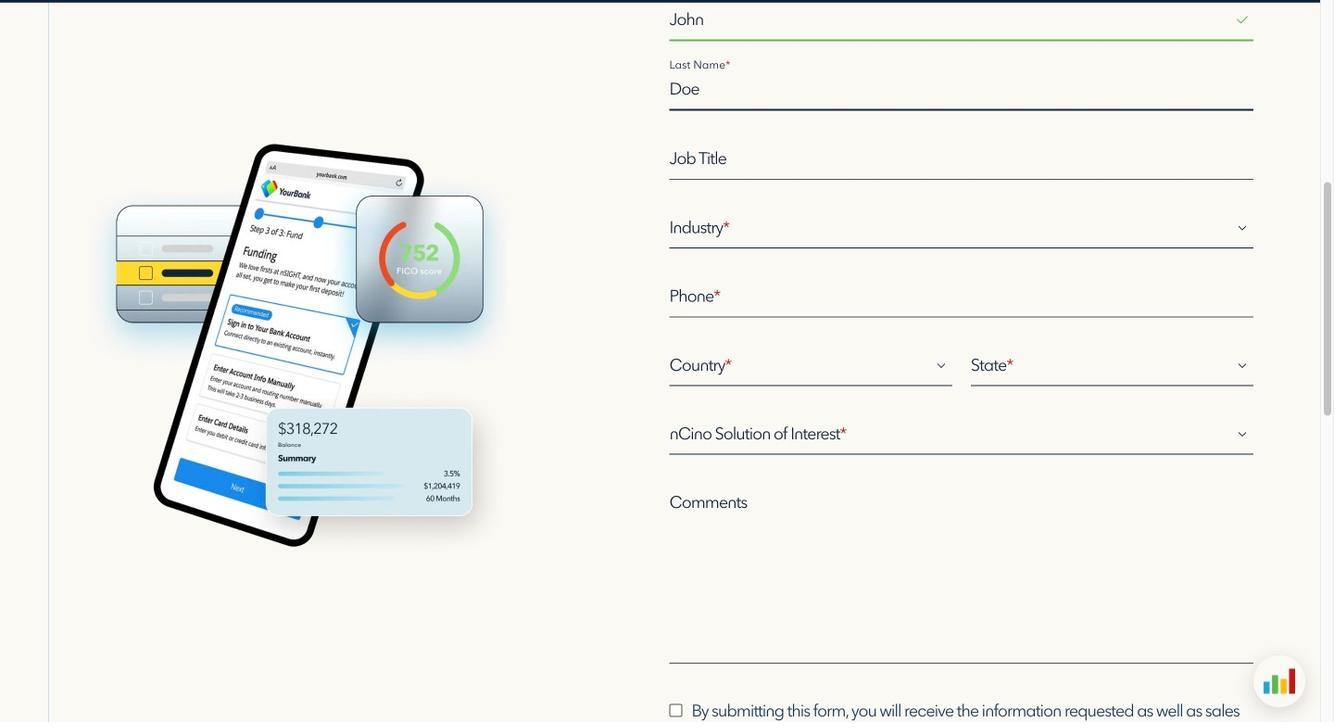 Task type: locate. For each thing, give the bounding box(es) containing it.
Phone telephone field
[[670, 278, 1254, 317]]

demo section image
[[67, 97, 551, 613]]

Comments text field
[[670, 485, 1254, 664]]

None checkbox
[[670, 704, 683, 717]]



Task type: describe. For each thing, give the bounding box(es) containing it.
First Name text field
[[670, 1, 1254, 41]]

Job Title text field
[[670, 141, 1254, 180]]

Last Name text field
[[670, 71, 1254, 111]]



Task type: vqa. For each thing, say whether or not it's contained in the screenshot.
Company TEXT FIELD
no



